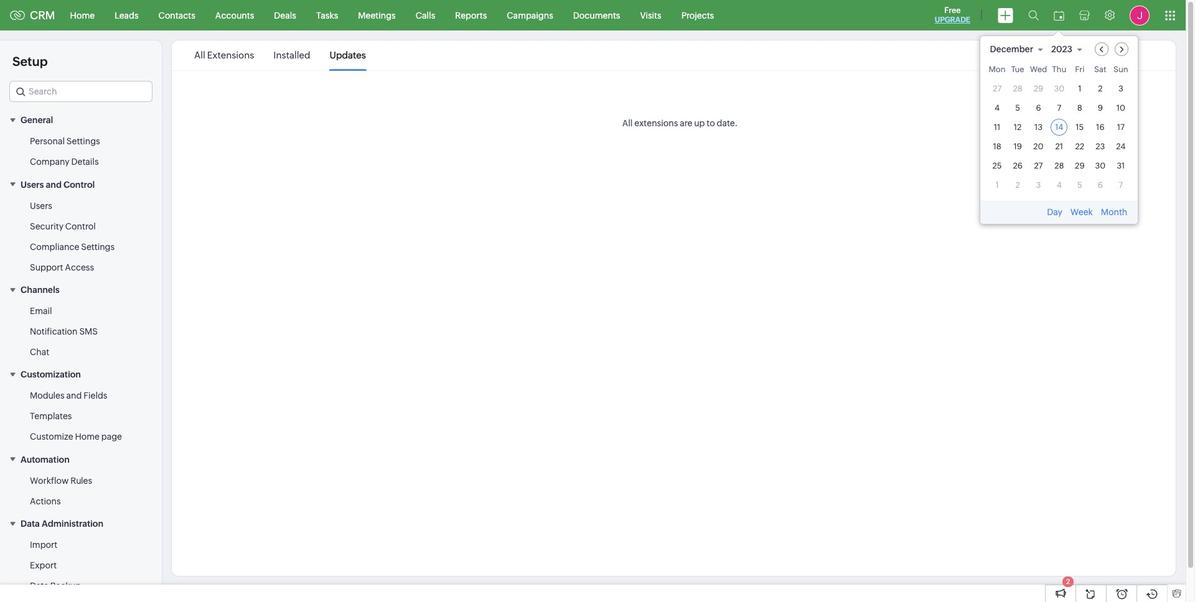Task type: describe. For each thing, give the bounding box(es) containing it.
row containing mon
[[989, 64, 1130, 78]]

security
[[30, 222, 63, 231]]

all extensions link
[[194, 41, 254, 70]]

sun
[[1114, 64, 1129, 74]]

week link
[[1070, 207, 1095, 217]]

0 vertical spatial home
[[70, 10, 95, 20]]

0 vertical spatial 4
[[995, 103, 1000, 112]]

updates link
[[330, 41, 366, 70]]

tue
[[1012, 64, 1025, 74]]

company details link
[[30, 156, 99, 168]]

and for users
[[46, 180, 62, 190]]

email
[[30, 306, 52, 316]]

1 horizontal spatial 3
[[1119, 84, 1124, 93]]

customize home page
[[30, 432, 122, 442]]

13
[[1035, 122, 1043, 132]]

contacts link
[[149, 0, 205, 30]]

rules
[[70, 476, 92, 486]]

day
[[1048, 207, 1063, 217]]

friday column header
[[1072, 64, 1089, 78]]

Search text field
[[10, 82, 152, 102]]

users and control
[[21, 180, 95, 190]]

channels button
[[0, 278, 162, 301]]

tasks link
[[306, 0, 348, 30]]

23
[[1096, 142, 1106, 151]]

week
[[1071, 207, 1094, 217]]

notification sms link
[[30, 326, 98, 338]]

crm link
[[10, 9, 55, 22]]

are
[[680, 118, 693, 128]]

2023 field
[[1051, 42, 1089, 56]]

templates link
[[30, 411, 72, 423]]

personal settings
[[30, 137, 100, 147]]

19
[[1014, 142, 1022, 151]]

and for modules
[[66, 391, 82, 401]]

installed link
[[274, 41, 310, 70]]

row containing 18
[[989, 138, 1130, 155]]

profile element
[[1123, 0, 1158, 30]]

chat link
[[30, 346, 49, 359]]

page
[[101, 432, 122, 442]]

settings for personal settings
[[67, 137, 100, 147]]

0 horizontal spatial 2
[[1016, 180, 1021, 190]]

sunday column header
[[1113, 64, 1130, 78]]

control inside users and control dropdown button
[[64, 180, 95, 190]]

1 horizontal spatial 7
[[1119, 180, 1124, 190]]

users and control button
[[0, 173, 162, 196]]

profile image
[[1130, 5, 1150, 25]]

users and control region
[[0, 196, 162, 278]]

setup
[[12, 54, 48, 69]]

11
[[994, 122, 1001, 132]]

8
[[1078, 103, 1083, 112]]

channels
[[21, 285, 60, 295]]

1 vertical spatial 28
[[1055, 161, 1065, 170]]

12
[[1014, 122, 1022, 132]]

17
[[1118, 122, 1125, 132]]

0 vertical spatial 29
[[1034, 84, 1044, 93]]

1 horizontal spatial 30
[[1096, 161, 1106, 170]]

projects
[[682, 10, 714, 20]]

mon
[[989, 64, 1006, 74]]

users link
[[30, 200, 52, 212]]

workflow rules
[[30, 476, 92, 486]]

contacts
[[159, 10, 195, 20]]

1 horizontal spatial 5
[[1078, 180, 1083, 190]]

20
[[1034, 142, 1044, 151]]

visits
[[641, 10, 662, 20]]

workflow rules link
[[30, 475, 92, 487]]

row containing 11
[[989, 119, 1130, 135]]

row containing 25
[[989, 157, 1130, 174]]

export link
[[30, 560, 57, 572]]

extensions
[[635, 118, 678, 128]]

18
[[994, 142, 1002, 151]]

home link
[[60, 0, 105, 30]]

projects link
[[672, 0, 724, 30]]

customization
[[21, 370, 81, 380]]

campaigns link
[[497, 0, 564, 30]]

1 vertical spatial 27
[[1035, 161, 1044, 170]]

compliance
[[30, 242, 79, 252]]

access
[[65, 263, 94, 273]]

control inside "security control" link
[[65, 222, 96, 231]]

users for users and control
[[21, 180, 44, 190]]

campaigns
[[507, 10, 554, 20]]

0 horizontal spatial 6
[[1037, 103, 1042, 112]]

accounts
[[215, 10, 254, 20]]

saturday column header
[[1093, 64, 1109, 78]]

0 vertical spatial 28
[[1014, 84, 1023, 93]]

customization button
[[0, 363, 162, 386]]

workflow
[[30, 476, 69, 486]]

create menu element
[[991, 0, 1021, 30]]

chat
[[30, 348, 49, 358]]

search image
[[1029, 10, 1039, 21]]

deals link
[[264, 0, 306, 30]]

automation button
[[0, 448, 162, 471]]

1 vertical spatial 29
[[1076, 161, 1085, 170]]

data backup link
[[30, 580, 81, 593]]

sat
[[1095, 64, 1107, 74]]

support access link
[[30, 261, 94, 274]]

automation region
[[0, 471, 162, 512]]



Task type: locate. For each thing, give the bounding box(es) containing it.
general region
[[0, 132, 162, 173]]

and down company
[[46, 180, 62, 190]]

settings
[[67, 137, 100, 147], [81, 242, 115, 252]]

wednesday column header
[[1030, 64, 1048, 78]]

0 vertical spatial and
[[46, 180, 62, 190]]

users inside dropdown button
[[21, 180, 44, 190]]

data for data backup
[[30, 582, 49, 592]]

backup
[[50, 582, 81, 592]]

22
[[1076, 142, 1085, 151]]

month
[[1102, 207, 1128, 217]]

30 down thursday column header
[[1055, 84, 1065, 93]]

general
[[21, 115, 53, 125]]

0 horizontal spatial all
[[194, 50, 205, 60]]

email link
[[30, 305, 52, 318]]

30 down the 23
[[1096, 161, 1106, 170]]

7 up 14
[[1058, 103, 1062, 112]]

24
[[1117, 142, 1126, 151]]

4 row from the top
[[989, 119, 1130, 135]]

28 down the 21
[[1055, 161, 1065, 170]]

users up users link
[[21, 180, 44, 190]]

15
[[1076, 122, 1084, 132]]

0 horizontal spatial 1
[[996, 180, 999, 190]]

31
[[1117, 161, 1126, 170]]

29 down 22
[[1076, 161, 1085, 170]]

sms
[[79, 327, 98, 337]]

compliance settings link
[[30, 241, 115, 253]]

1 vertical spatial 4
[[1057, 180, 1062, 190]]

0 vertical spatial control
[[64, 180, 95, 190]]

free
[[945, 6, 961, 15]]

row containing 1
[[989, 177, 1130, 193]]

calls link
[[406, 0, 445, 30]]

1 vertical spatial 3
[[1037, 180, 1042, 190]]

1 horizontal spatial 28
[[1055, 161, 1065, 170]]

personal
[[30, 137, 65, 147]]

3 row from the top
[[989, 99, 1130, 116]]

1 row from the top
[[989, 64, 1130, 78]]

0 vertical spatial all
[[194, 50, 205, 60]]

up
[[695, 118, 705, 128]]

1 horizontal spatial 4
[[1057, 180, 1062, 190]]

26
[[1014, 161, 1023, 170]]

export
[[30, 561, 57, 571]]

date.
[[717, 118, 738, 128]]

data down export
[[30, 582, 49, 592]]

general button
[[0, 108, 162, 132]]

16
[[1097, 122, 1105, 132]]

data administration button
[[0, 512, 162, 536]]

2 horizontal spatial 2
[[1099, 84, 1103, 93]]

settings inside general region
[[67, 137, 100, 147]]

3 down the 20 on the top of the page
[[1037, 180, 1042, 190]]

row
[[989, 64, 1130, 78], [989, 80, 1130, 97], [989, 99, 1130, 116], [989, 119, 1130, 135], [989, 138, 1130, 155], [989, 157, 1130, 174], [989, 177, 1130, 193]]

home inside customization region
[[75, 432, 100, 442]]

grid containing mon
[[981, 62, 1139, 201]]

3 down sunday column header
[[1119, 84, 1124, 93]]

0 horizontal spatial 4
[[995, 103, 1000, 112]]

3
[[1119, 84, 1124, 93], [1037, 180, 1042, 190]]

control
[[64, 180, 95, 190], [65, 222, 96, 231]]

27 down the 20 on the top of the page
[[1035, 161, 1044, 170]]

0 vertical spatial data
[[21, 519, 40, 529]]

tasks
[[316, 10, 338, 20]]

users up security
[[30, 201, 52, 211]]

6 up the month link
[[1098, 180, 1104, 190]]

data backup
[[30, 582, 81, 592]]

1 horizontal spatial 2
[[1067, 579, 1071, 586]]

5 row from the top
[[989, 138, 1130, 155]]

and
[[46, 180, 62, 190], [66, 391, 82, 401]]

27 down monday column header
[[993, 84, 1002, 93]]

reports link
[[445, 0, 497, 30]]

25
[[993, 161, 1002, 170]]

14
[[1056, 122, 1064, 132]]

7 down '31'
[[1119, 180, 1124, 190]]

home up automation dropdown button
[[75, 432, 100, 442]]

0 vertical spatial 3
[[1119, 84, 1124, 93]]

data inside region
[[30, 582, 49, 592]]

2023
[[1052, 44, 1073, 54]]

reports
[[455, 10, 487, 20]]

0 vertical spatial 6
[[1037, 103, 1042, 112]]

1 vertical spatial 2
[[1016, 180, 1021, 190]]

actions link
[[30, 496, 61, 508]]

row containing 4
[[989, 99, 1130, 116]]

company
[[30, 157, 70, 167]]

1 vertical spatial users
[[30, 201, 52, 211]]

4 up the "11"
[[995, 103, 1000, 112]]

0 vertical spatial 2
[[1099, 84, 1103, 93]]

notification
[[30, 327, 78, 337]]

documents link
[[564, 0, 631, 30]]

7
[[1058, 103, 1062, 112], [1119, 180, 1124, 190]]

automation
[[21, 455, 70, 465]]

tuesday column header
[[1010, 64, 1027, 78]]

29 down wednesday column header
[[1034, 84, 1044, 93]]

row containing 27
[[989, 80, 1130, 97]]

0 horizontal spatial and
[[46, 180, 62, 190]]

customization region
[[0, 386, 162, 448]]

6 row from the top
[[989, 157, 1130, 174]]

settings inside users and control "region"
[[81, 242, 115, 252]]

0 horizontal spatial 7
[[1058, 103, 1062, 112]]

personal settings link
[[30, 135, 100, 148]]

27
[[993, 84, 1002, 93], [1035, 161, 1044, 170]]

all for all extensions
[[194, 50, 205, 60]]

5 up week
[[1078, 180, 1083, 190]]

all extensions
[[194, 50, 254, 60]]

leads
[[115, 10, 139, 20]]

0 vertical spatial 30
[[1055, 84, 1065, 93]]

modules and fields
[[30, 391, 107, 401]]

1 horizontal spatial 27
[[1035, 161, 1044, 170]]

0 horizontal spatial 30
[[1055, 84, 1065, 93]]

channels region
[[0, 301, 162, 363]]

create menu image
[[998, 8, 1014, 23]]

0 vertical spatial users
[[21, 180, 44, 190]]

compliance settings
[[30, 242, 115, 252]]

all for all extensions are up to date.
[[623, 118, 633, 128]]

1
[[1079, 84, 1082, 93], [996, 180, 999, 190]]

1 vertical spatial 7
[[1119, 180, 1124, 190]]

1 vertical spatial all
[[623, 118, 633, 128]]

1 vertical spatial 6
[[1098, 180, 1104, 190]]

users for users
[[30, 201, 52, 211]]

data administration region
[[0, 536, 162, 603]]

users inside "region"
[[30, 201, 52, 211]]

updates
[[330, 50, 366, 60]]

data for data administration
[[21, 519, 40, 529]]

free upgrade
[[935, 6, 971, 24]]

1 vertical spatial and
[[66, 391, 82, 401]]

security control
[[30, 222, 96, 231]]

0 vertical spatial 7
[[1058, 103, 1062, 112]]

administration
[[42, 519, 103, 529]]

1 horizontal spatial 1
[[1079, 84, 1082, 93]]

7 row from the top
[[989, 177, 1130, 193]]

grid
[[981, 62, 1139, 201]]

0 horizontal spatial 27
[[993, 84, 1002, 93]]

visits link
[[631, 0, 672, 30]]

home
[[70, 10, 95, 20], [75, 432, 100, 442]]

1 vertical spatial 30
[[1096, 161, 1106, 170]]

extensions
[[207, 50, 254, 60]]

1 vertical spatial control
[[65, 222, 96, 231]]

1 vertical spatial 1
[[996, 180, 999, 190]]

0 vertical spatial 27
[[993, 84, 1002, 93]]

0 vertical spatial 1
[[1079, 84, 1082, 93]]

1 horizontal spatial all
[[623, 118, 633, 128]]

calendar image
[[1054, 10, 1065, 20]]

and inside dropdown button
[[46, 180, 62, 190]]

0 horizontal spatial 29
[[1034, 84, 1044, 93]]

details
[[71, 157, 99, 167]]

control up compliance settings link
[[65, 222, 96, 231]]

documents
[[573, 10, 621, 20]]

support
[[30, 263, 63, 273]]

import
[[30, 541, 57, 551]]

thu
[[1053, 64, 1067, 74]]

0 vertical spatial settings
[[67, 137, 100, 147]]

December field
[[990, 42, 1049, 56]]

1 horizontal spatial and
[[66, 391, 82, 401]]

1 vertical spatial home
[[75, 432, 100, 442]]

monday column header
[[989, 64, 1006, 78]]

0 horizontal spatial 28
[[1014, 84, 1023, 93]]

4
[[995, 103, 1000, 112], [1057, 180, 1062, 190]]

data up "import"
[[21, 519, 40, 529]]

and inside customization region
[[66, 391, 82, 401]]

28 down tuesday column header on the top of the page
[[1014, 84, 1023, 93]]

to
[[707, 118, 715, 128]]

1 down 25
[[996, 180, 999, 190]]

meetings link
[[348, 0, 406, 30]]

installed
[[274, 50, 310, 60]]

all
[[194, 50, 205, 60], [623, 118, 633, 128]]

data inside dropdown button
[[21, 519, 40, 529]]

settings up access
[[81, 242, 115, 252]]

1 vertical spatial data
[[30, 582, 49, 592]]

mon tue wed thu
[[989, 64, 1067, 74]]

None field
[[9, 81, 153, 102]]

2 row from the top
[[989, 80, 1130, 97]]

1 vertical spatial 5
[[1078, 180, 1083, 190]]

0 horizontal spatial 5
[[1016, 103, 1021, 112]]

modules and fields link
[[30, 390, 107, 403]]

search element
[[1021, 0, 1047, 31]]

month link
[[1100, 207, 1129, 217]]

1 horizontal spatial 29
[[1076, 161, 1085, 170]]

leads link
[[105, 0, 149, 30]]

crm
[[30, 9, 55, 22]]

0 vertical spatial 5
[[1016, 103, 1021, 112]]

1 down friday column header
[[1079, 84, 1082, 93]]

control down the "details"
[[64, 180, 95, 190]]

day link
[[1046, 207, 1064, 217]]

0 horizontal spatial 3
[[1037, 180, 1042, 190]]

fri
[[1076, 64, 1085, 74]]

5 up 12
[[1016, 103, 1021, 112]]

home right crm
[[70, 10, 95, 20]]

actions
[[30, 497, 61, 507]]

deals
[[274, 10, 296, 20]]

10
[[1117, 103, 1126, 112]]

2 vertical spatial 2
[[1067, 579, 1071, 586]]

customize home page link
[[30, 431, 122, 444]]

thursday column header
[[1051, 64, 1068, 78]]

6 up 13
[[1037, 103, 1042, 112]]

1 horizontal spatial 6
[[1098, 180, 1104, 190]]

and left fields
[[66, 391, 82, 401]]

settings for compliance settings
[[81, 242, 115, 252]]

calls
[[416, 10, 436, 20]]

9
[[1098, 103, 1104, 112]]

settings up the "details"
[[67, 137, 100, 147]]

security control link
[[30, 220, 96, 233]]

4 up day at right
[[1057, 180, 1062, 190]]

wed
[[1030, 64, 1048, 74]]

upgrade
[[935, 16, 971, 24]]

1 vertical spatial settings
[[81, 242, 115, 252]]



Task type: vqa. For each thing, say whether or not it's contained in the screenshot.
2 to the middle
yes



